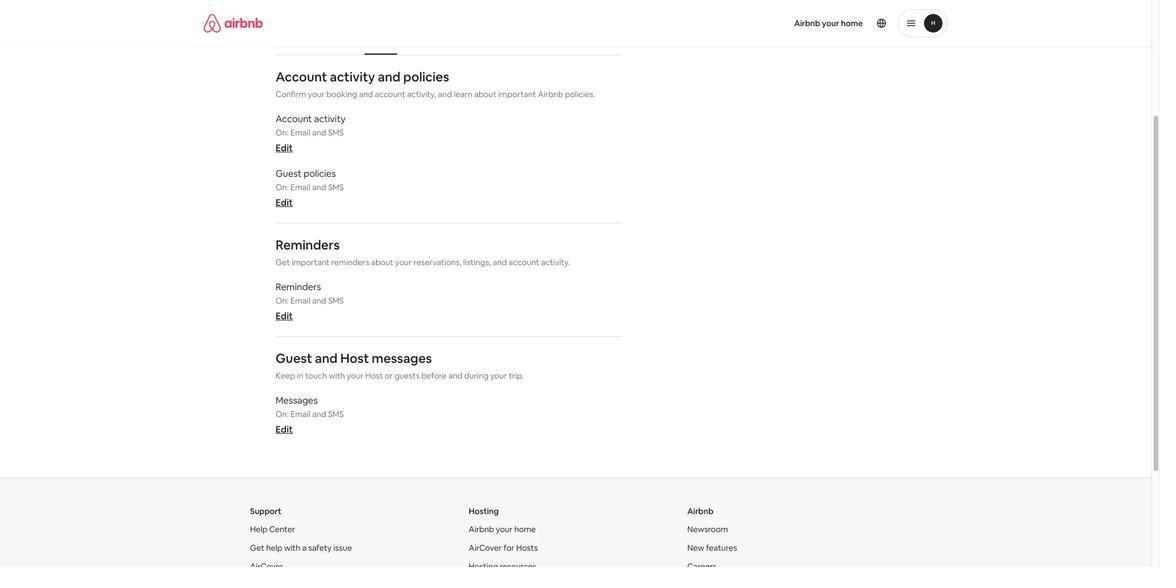 Task type: describe. For each thing, give the bounding box(es) containing it.
activity for and
[[330, 69, 375, 85]]

account activity and policies confirm your booking and account activity, and learn about important airbnb policies.
[[276, 69, 595, 100]]

aircover for hosts
[[469, 543, 538, 553]]

airbnb inside account activity and policies confirm your booking and account activity, and learn about important airbnb policies.
[[538, 89, 564, 100]]

about inside reminders get important reminders about your reservations, listings, and account activity.
[[371, 257, 394, 268]]

sms inside messages on: email and sms edit
[[328, 409, 344, 420]]

help center
[[250, 524, 295, 535]]

newsroom
[[688, 524, 729, 535]]

new features link
[[688, 543, 738, 553]]

before
[[422, 371, 447, 381]]

email inside guest policies on: email and sms edit
[[291, 182, 311, 193]]

keep
[[276, 371, 295, 381]]

newsroom link
[[688, 524, 729, 535]]

messages
[[276, 394, 318, 407]]

policies.
[[565, 89, 595, 100]]

messages on: email and sms edit
[[276, 394, 344, 436]]

guest for and
[[276, 350, 312, 367]]

guest policies on: email and sms edit
[[276, 168, 344, 209]]

sms inside reminders on: email and sms edit
[[328, 296, 344, 306]]

edit inside account activity on: email and sms edit
[[276, 142, 293, 154]]

in
[[297, 371, 303, 381]]

1 vertical spatial airbnb your home
[[469, 524, 536, 535]]

edit button for account activity and policies
[[276, 142, 293, 154]]

sms inside account activity on: email and sms edit
[[328, 127, 344, 138]]

reminders
[[332, 257, 369, 268]]

new features
[[688, 543, 738, 553]]

and inside account activity on: email and sms edit
[[312, 127, 326, 138]]

get help with a safety issue
[[250, 543, 352, 553]]

your inside account activity and policies confirm your booking and account activity, and learn about important airbnb policies.
[[308, 89, 325, 100]]

account tab panel
[[276, 69, 622, 436]]

account for on:
[[276, 113, 312, 125]]

trip.
[[509, 371, 524, 381]]

activity,
[[407, 89, 436, 100]]

account inside account activity and policies confirm your booking and account activity, and learn about important airbnb policies.
[[375, 89, 406, 100]]

for
[[504, 543, 515, 553]]

on: inside messages on: email and sms edit
[[276, 409, 289, 420]]

features
[[706, 543, 738, 553]]

and inside guest policies on: email and sms edit
[[312, 182, 326, 193]]

guest for policies
[[276, 168, 302, 180]]

profile element
[[590, 0, 948, 47]]

get help with a safety issue link
[[250, 543, 352, 553]]

notifications element
[[276, 26, 622, 436]]

during
[[465, 371, 489, 381]]

activity for on:
[[314, 113, 346, 125]]

hosting
[[469, 506, 499, 517]]

airbnb inside profile element
[[795, 18, 821, 29]]

reminders on: email and sms edit
[[276, 281, 344, 322]]

0 horizontal spatial home
[[515, 524, 536, 535]]

guests
[[395, 371, 420, 381]]

help
[[266, 543, 282, 553]]

center
[[269, 524, 295, 535]]

learn
[[454, 89, 473, 100]]

aircover
[[469, 543, 502, 553]]

hosts
[[517, 543, 538, 553]]

guest and host messages keep in touch with your host or guests before and during your trip.
[[276, 350, 524, 381]]

1 vertical spatial airbnb your home link
[[469, 524, 536, 535]]



Task type: locate. For each thing, give the bounding box(es) containing it.
0 horizontal spatial about
[[371, 257, 394, 268]]

1 account from the top
[[276, 69, 327, 85]]

0 vertical spatial reminders
[[276, 237, 340, 253]]

email inside reminders on: email and sms edit
[[291, 296, 311, 306]]

account down confirm
[[276, 113, 312, 125]]

2 guest from the top
[[276, 350, 312, 367]]

safety
[[309, 543, 332, 553]]

3 email from the top
[[291, 296, 311, 306]]

policies up activity,
[[403, 69, 449, 85]]

activity up booking
[[330, 69, 375, 85]]

email inside account activity on: email and sms edit
[[291, 127, 311, 138]]

reservations,
[[414, 257, 462, 268]]

activity down booking
[[314, 113, 346, 125]]

4 edit from the top
[[276, 424, 293, 436]]

important right learn at top left
[[498, 89, 536, 100]]

get left help
[[250, 543, 265, 553]]

0 horizontal spatial airbnb your home link
[[469, 524, 536, 535]]

your inside profile element
[[822, 18, 840, 29]]

0 vertical spatial account
[[276, 69, 327, 85]]

policies inside guest policies on: email and sms edit
[[304, 168, 336, 180]]

account left activity,
[[375, 89, 406, 100]]

help
[[250, 524, 268, 535]]

and inside reminders get important reminders about your reservations, listings, and account activity.
[[493, 257, 507, 268]]

1 horizontal spatial airbnb your home
[[795, 18, 863, 29]]

activity inside account activity and policies confirm your booking and account activity, and learn about important airbnb policies.
[[330, 69, 375, 85]]

reminders inside reminders get important reminders about your reservations, listings, and account activity.
[[276, 237, 340, 253]]

with right touch
[[329, 371, 345, 381]]

2 on: from the top
[[276, 182, 289, 193]]

with left the a
[[284, 543, 301, 553]]

on:
[[276, 127, 289, 138], [276, 182, 289, 193], [276, 296, 289, 306], [276, 409, 289, 420]]

edit button for guest and host messages
[[276, 424, 293, 436]]

get up reminders on: email and sms edit
[[276, 257, 290, 268]]

reminders inside reminders on: email and sms edit
[[276, 281, 321, 293]]

0 vertical spatial policies
[[403, 69, 449, 85]]

reminders
[[276, 237, 340, 253], [276, 281, 321, 293]]

0 vertical spatial get
[[276, 257, 290, 268]]

issue
[[334, 543, 352, 553]]

1 vertical spatial account
[[509, 257, 540, 268]]

activity.
[[541, 257, 570, 268]]

group
[[276, 0, 622, 13]]

airbnb your home link inside profile element
[[788, 11, 870, 35]]

1 vertical spatial about
[[371, 257, 394, 268]]

0 horizontal spatial airbnb your home
[[469, 524, 536, 535]]

get
[[276, 257, 290, 268], [250, 543, 265, 553]]

3 edit button from the top
[[276, 310, 293, 322]]

important inside account activity and policies confirm your booking and account activity, and learn about important airbnb policies.
[[498, 89, 536, 100]]

1 horizontal spatial important
[[498, 89, 536, 100]]

2 edit button from the top
[[276, 197, 293, 209]]

guest
[[276, 168, 302, 180], [276, 350, 312, 367]]

activity
[[330, 69, 375, 85], [314, 113, 346, 125]]

aircover for hosts link
[[469, 543, 538, 553]]

reminders for your
[[276, 237, 340, 253]]

reminders for edit
[[276, 281, 321, 293]]

your inside reminders get important reminders about your reservations, listings, and account activity.
[[395, 257, 412, 268]]

and inside reminders on: email and sms edit
[[312, 296, 326, 306]]

1 email from the top
[[291, 127, 311, 138]]

with
[[329, 371, 345, 381], [284, 543, 301, 553]]

4 edit button from the top
[[276, 424, 293, 436]]

edit button
[[276, 142, 293, 154], [276, 197, 293, 209], [276, 310, 293, 322], [276, 424, 293, 436]]

0 horizontal spatial with
[[284, 543, 301, 553]]

activity inside account activity on: email and sms edit
[[314, 113, 346, 125]]

help center link
[[250, 524, 295, 535]]

0 vertical spatial airbnb your home link
[[788, 11, 870, 35]]

support
[[250, 506, 282, 517]]

on: inside account activity on: email and sms edit
[[276, 127, 289, 138]]

2 account from the top
[[276, 113, 312, 125]]

1 on: from the top
[[276, 127, 289, 138]]

4 sms from the top
[[328, 409, 344, 420]]

policies inside account activity and policies confirm your booking and account activity, and learn about important airbnb policies.
[[403, 69, 449, 85]]

1 vertical spatial activity
[[314, 113, 346, 125]]

confirm
[[276, 89, 306, 100]]

1 vertical spatial policies
[[304, 168, 336, 180]]

account left activity.
[[509, 257, 540, 268]]

edit inside reminders on: email and sms edit
[[276, 310, 293, 322]]

1 reminders from the top
[[276, 237, 340, 253]]

1 edit button from the top
[[276, 142, 293, 154]]

0 vertical spatial about
[[474, 89, 497, 100]]

0 vertical spatial important
[[498, 89, 536, 100]]

on: inside guest policies on: email and sms edit
[[276, 182, 289, 193]]

guest down account activity on: email and sms edit
[[276, 168, 302, 180]]

airbnb your home link
[[788, 11, 870, 35], [469, 524, 536, 535]]

about inside account activity and policies confirm your booking and account activity, and learn about important airbnb policies.
[[474, 89, 497, 100]]

1 vertical spatial reminders
[[276, 281, 321, 293]]

2 sms from the top
[[328, 182, 344, 193]]

new
[[688, 543, 705, 553]]

a
[[302, 543, 307, 553]]

listings,
[[463, 257, 491, 268]]

account inside account activity on: email and sms edit
[[276, 113, 312, 125]]

2 reminders from the top
[[276, 281, 321, 293]]

guest inside guest policies on: email and sms edit
[[276, 168, 302, 180]]

guest up in on the left
[[276, 350, 312, 367]]

0 horizontal spatial account
[[375, 89, 406, 100]]

0 vertical spatial host
[[340, 350, 369, 367]]

account inside reminders get important reminders about your reservations, listings, and account activity.
[[509, 257, 540, 268]]

account
[[276, 69, 327, 85], [276, 113, 312, 125]]

guest inside the guest and host messages keep in touch with your host or guests before and during your trip.
[[276, 350, 312, 367]]

account
[[375, 89, 406, 100], [509, 257, 540, 268]]

2 edit from the top
[[276, 197, 293, 209]]

edit inside messages on: email and sms edit
[[276, 424, 293, 436]]

with inside the guest and host messages keep in touch with your host or guests before and during your trip.
[[329, 371, 345, 381]]

4 email from the top
[[291, 409, 311, 420]]

4 on: from the top
[[276, 409, 289, 420]]

host
[[340, 350, 369, 367], [365, 371, 383, 381]]

1 vertical spatial get
[[250, 543, 265, 553]]

1 horizontal spatial about
[[474, 89, 497, 100]]

home
[[841, 18, 863, 29], [515, 524, 536, 535]]

and inside messages on: email and sms edit
[[312, 409, 326, 420]]

1 guest from the top
[[276, 168, 302, 180]]

account activity on: email and sms edit
[[276, 113, 346, 154]]

or
[[385, 371, 393, 381]]

email
[[291, 127, 311, 138], [291, 182, 311, 193], [291, 296, 311, 306], [291, 409, 311, 420]]

touch
[[305, 371, 327, 381]]

0 vertical spatial activity
[[330, 69, 375, 85]]

1 horizontal spatial policies
[[403, 69, 449, 85]]

and
[[378, 69, 401, 85], [359, 89, 373, 100], [438, 89, 452, 100], [312, 127, 326, 138], [312, 182, 326, 193], [493, 257, 507, 268], [312, 296, 326, 306], [315, 350, 338, 367], [449, 371, 463, 381], [312, 409, 326, 420]]

3 sms from the top
[[328, 296, 344, 306]]

0 vertical spatial guest
[[276, 168, 302, 180]]

airbnb your home inside profile element
[[795, 18, 863, 29]]

edit button for reminders
[[276, 310, 293, 322]]

account inside account activity and policies confirm your booking and account activity, and learn about important airbnb policies.
[[276, 69, 327, 85]]

0 vertical spatial with
[[329, 371, 345, 381]]

about right learn at top left
[[474, 89, 497, 100]]

1 edit from the top
[[276, 142, 293, 154]]

tab list
[[276, 26, 622, 55]]

home inside profile element
[[841, 18, 863, 29]]

0 horizontal spatial policies
[[304, 168, 336, 180]]

1 sms from the top
[[328, 127, 344, 138]]

about right reminders
[[371, 257, 394, 268]]

1 horizontal spatial account
[[509, 257, 540, 268]]

policies down account activity on: email and sms edit
[[304, 168, 336, 180]]

host left or
[[365, 371, 383, 381]]

important up reminders on: email and sms edit
[[292, 257, 330, 268]]

1 vertical spatial account
[[276, 113, 312, 125]]

your
[[822, 18, 840, 29], [308, 89, 325, 100], [395, 257, 412, 268], [347, 371, 364, 381], [491, 371, 507, 381], [496, 524, 513, 535]]

1 vertical spatial host
[[365, 371, 383, 381]]

0 vertical spatial airbnb your home
[[795, 18, 863, 29]]

edit
[[276, 142, 293, 154], [276, 197, 293, 209], [276, 310, 293, 322], [276, 424, 293, 436]]

1 vertical spatial guest
[[276, 350, 312, 367]]

1 horizontal spatial airbnb your home link
[[788, 11, 870, 35]]

edit inside guest policies on: email and sms edit
[[276, 197, 293, 209]]

0 vertical spatial account
[[375, 89, 406, 100]]

important inside reminders get important reminders about your reservations, listings, and account activity.
[[292, 257, 330, 268]]

account up confirm
[[276, 69, 327, 85]]

host left messages
[[340, 350, 369, 367]]

account for and
[[276, 69, 327, 85]]

sms
[[328, 127, 344, 138], [328, 182, 344, 193], [328, 296, 344, 306], [328, 409, 344, 420]]

about
[[474, 89, 497, 100], [371, 257, 394, 268]]

important
[[498, 89, 536, 100], [292, 257, 330, 268]]

1 vertical spatial home
[[515, 524, 536, 535]]

booking
[[327, 89, 357, 100]]

3 on: from the top
[[276, 296, 289, 306]]

0 horizontal spatial get
[[250, 543, 265, 553]]

airbnb
[[795, 18, 821, 29], [538, 89, 564, 100], [688, 506, 714, 517], [469, 524, 494, 535]]

1 vertical spatial important
[[292, 257, 330, 268]]

on: inside reminders on: email and sms edit
[[276, 296, 289, 306]]

1 horizontal spatial get
[[276, 257, 290, 268]]

reminders get important reminders about your reservations, listings, and account activity.
[[276, 237, 570, 268]]

1 horizontal spatial home
[[841, 18, 863, 29]]

3 edit from the top
[[276, 310, 293, 322]]

sms inside guest policies on: email and sms edit
[[328, 182, 344, 193]]

0 vertical spatial home
[[841, 18, 863, 29]]

get inside reminders get important reminders about your reservations, listings, and account activity.
[[276, 257, 290, 268]]

2 email from the top
[[291, 182, 311, 193]]

1 horizontal spatial with
[[329, 371, 345, 381]]

messages
[[372, 350, 432, 367]]

1 vertical spatial with
[[284, 543, 301, 553]]

email inside messages on: email and sms edit
[[291, 409, 311, 420]]

0 horizontal spatial important
[[292, 257, 330, 268]]

airbnb your home
[[795, 18, 863, 29], [469, 524, 536, 535]]

policies
[[403, 69, 449, 85], [304, 168, 336, 180]]



Task type: vqa. For each thing, say whether or not it's contained in the screenshot.
reservations,
yes



